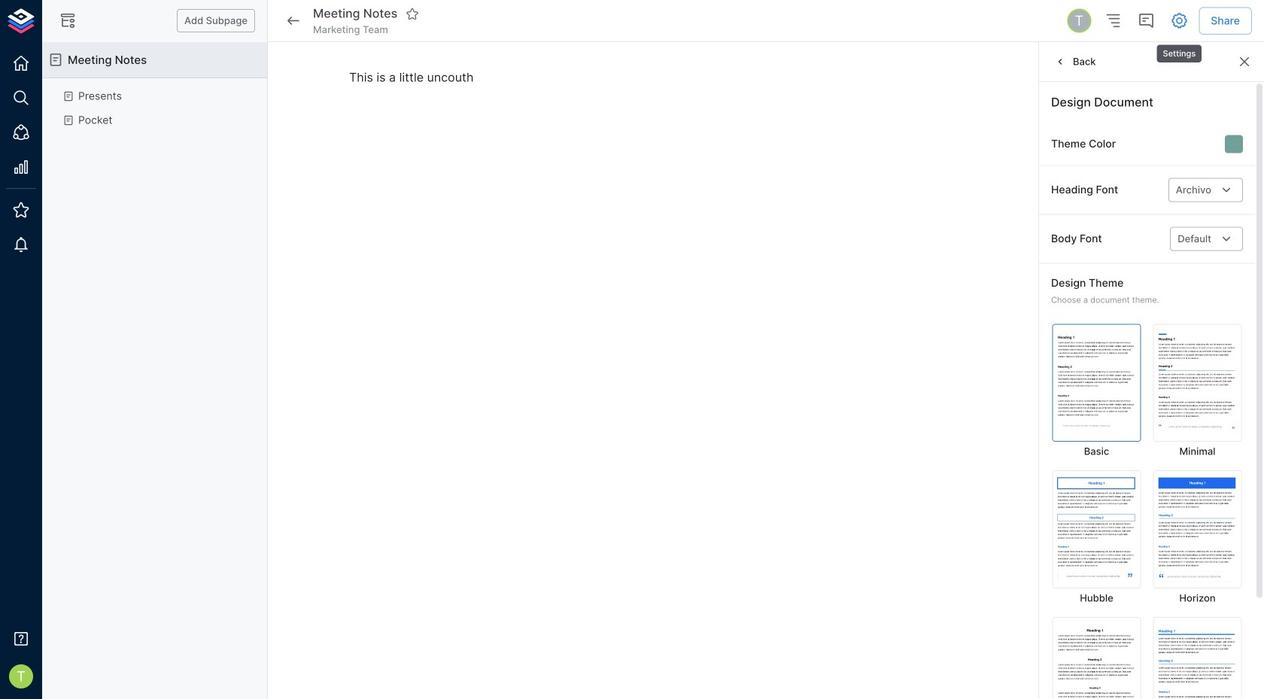 Task type: describe. For each thing, give the bounding box(es) containing it.
hide wiki image
[[59, 12, 77, 30]]

favorite image
[[406, 7, 419, 21]]

go back image
[[284, 12, 302, 30]]

table of contents image
[[1104, 12, 1122, 30]]

comments image
[[1137, 12, 1155, 30]]



Task type: vqa. For each thing, say whether or not it's contained in the screenshot.
'group'
no



Task type: locate. For each thing, give the bounding box(es) containing it.
settings image
[[1170, 12, 1188, 30]]

tooltip
[[1155, 34, 1203, 64]]



